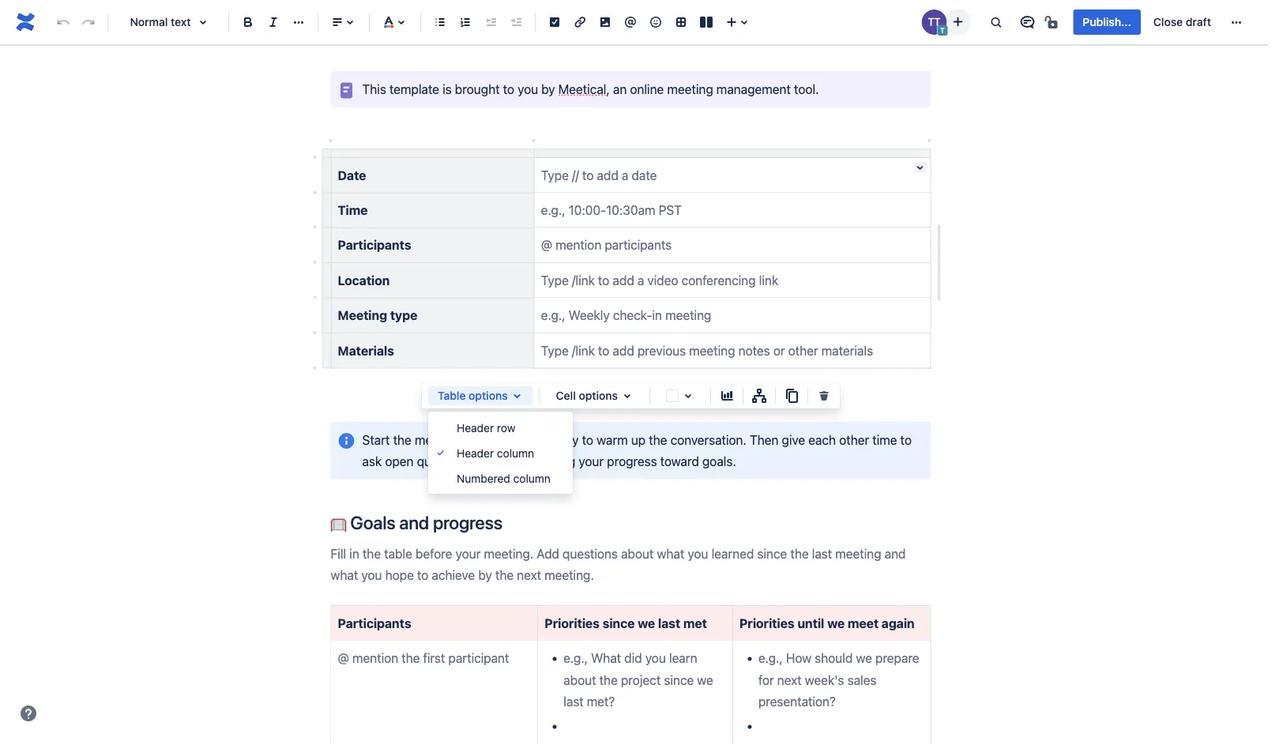 Task type: vqa. For each thing, say whether or not it's contained in the screenshot.
Show subtasks image in the top of the page
no



Task type: describe. For each thing, give the bounding box(es) containing it.
meetical,
[[558, 81, 610, 96]]

we for until
[[827, 615, 845, 631]]

draft
[[1186, 15, 1211, 28]]

goals and progress
[[346, 512, 502, 533]]

way
[[556, 432, 579, 447]]

priorities for priorities until we meet again
[[739, 615, 794, 631]]

is
[[443, 81, 452, 96]]

questions
[[417, 454, 472, 469]]

meeting inside start the meeting in a fun, relaxed way to warm up the conversation. then give each other time to ask open questions before discussing your progress toward goals.
[[415, 432, 461, 447]]

goals.
[[702, 454, 736, 469]]

last
[[658, 615, 680, 631]]

outdent ⇧tab image
[[481, 13, 500, 32]]

met
[[683, 615, 707, 631]]

each
[[808, 432, 836, 447]]

time
[[872, 432, 897, 447]]

mention image
[[621, 13, 640, 32]]

in
[[464, 432, 474, 447]]

bullet list ⌘⇧8 image
[[431, 13, 450, 32]]

help image
[[19, 704, 38, 723]]

numbered list ⌘⇧7 image
[[456, 13, 475, 32]]

2 horizontal spatial to
[[900, 432, 912, 447]]

materials
[[338, 343, 394, 358]]

publish... button
[[1073, 9, 1141, 35]]

1 horizontal spatial to
[[582, 432, 593, 447]]

Main content area, start typing to enter text. text field
[[321, 71, 942, 745]]

meeting type
[[338, 308, 417, 323]]

cell options button
[[546, 386, 643, 405]]

priorities since we last met
[[544, 615, 707, 631]]

toward
[[660, 454, 699, 469]]

indent tab image
[[506, 13, 525, 32]]

chart image
[[717, 386, 736, 405]]

options for table options
[[469, 389, 508, 402]]

link image
[[570, 13, 589, 32]]

since
[[603, 615, 635, 631]]

cell background image
[[679, 386, 698, 405]]

editable content region
[[305, 0, 956, 745]]

action item image
[[545, 13, 564, 32]]

conversation.
[[670, 432, 746, 447]]

expand dropdown menu image
[[618, 386, 637, 405]]

0 vertical spatial meeting
[[667, 81, 713, 96]]

open
[[385, 454, 414, 469]]

meeting
[[338, 308, 387, 323]]

a
[[477, 432, 484, 447]]

confluence image
[[13, 9, 38, 35]]

header column
[[457, 446, 534, 459]]

table
[[438, 389, 466, 402]]

panel info image
[[337, 431, 356, 450]]

online
[[630, 81, 664, 96]]

type
[[390, 308, 417, 323]]

add image, video, or file image
[[596, 13, 615, 32]]

align left image
[[328, 13, 347, 32]]

before
[[475, 454, 512, 469]]

header row button
[[428, 415, 573, 440]]

copy image
[[782, 386, 801, 405]]

layouts image
[[697, 13, 716, 32]]

location
[[338, 273, 390, 288]]

confluence image
[[13, 9, 38, 35]]

redo ⌘⇧z image
[[79, 13, 98, 32]]

table image
[[672, 13, 691, 32]]

ok image
[[435, 447, 447, 459]]

we for since
[[638, 615, 655, 631]]

time
[[338, 202, 368, 217]]

numbered column
[[457, 472, 551, 485]]

undo ⌘z image
[[54, 13, 73, 32]]

up
[[631, 432, 646, 447]]

more formatting image
[[289, 13, 308, 32]]

start the meeting in a fun, relaxed way to warm up the conversation. then give each other time to ask open questions before discussing your progress toward goals.
[[362, 432, 915, 469]]

normal text button
[[115, 5, 222, 40]]



Task type: locate. For each thing, give the bounding box(es) containing it.
discussing
[[515, 454, 575, 469]]

priorities left until
[[739, 615, 794, 631]]

this template is brought to you by meetical, an online meeting management tool.
[[362, 81, 819, 96]]

to
[[503, 81, 514, 96], [582, 432, 593, 447], [900, 432, 912, 447]]

meeting
[[667, 81, 713, 96], [415, 432, 461, 447]]

1 header from the top
[[457, 421, 494, 434]]

1 vertical spatial progress
[[433, 512, 502, 533]]

the
[[393, 432, 411, 447], [649, 432, 667, 447]]

header for header row
[[457, 421, 494, 434]]

2 header from the top
[[457, 446, 494, 459]]

1 horizontal spatial the
[[649, 432, 667, 447]]

0 horizontal spatial the
[[393, 432, 411, 447]]

1 participants from the top
[[338, 238, 411, 253]]

2 we from the left
[[827, 615, 845, 631]]

options right cell
[[579, 389, 618, 402]]

no restrictions image
[[1043, 13, 1062, 32]]

close draft
[[1153, 15, 1211, 28]]

to right time
[[900, 432, 912, 447]]

meet
[[848, 615, 879, 631]]

remove image
[[815, 386, 833, 405]]

expand dropdown menu image
[[508, 386, 527, 405]]

the up open
[[393, 432, 411, 447]]

0 vertical spatial column
[[497, 446, 534, 459]]

find and replace image
[[986, 13, 1005, 32]]

1 vertical spatial meeting
[[415, 432, 461, 447]]

we right until
[[827, 615, 845, 631]]

0 horizontal spatial we
[[638, 615, 655, 631]]

priorities until we meet again
[[739, 615, 915, 631]]

italic ⌘i image
[[264, 13, 283, 32]]

then
[[750, 432, 779, 447]]

1 the from the left
[[393, 432, 411, 447]]

0 horizontal spatial priorities
[[544, 615, 600, 631]]

close draft button
[[1144, 9, 1221, 35]]

table options button
[[428, 386, 533, 405]]

comment icon image
[[1018, 13, 1037, 32]]

give
[[782, 432, 805, 447]]

1 vertical spatial header
[[457, 446, 494, 459]]

other
[[839, 432, 869, 447]]

normal text
[[130, 15, 191, 28]]

header
[[457, 421, 494, 434], [457, 446, 494, 459]]

fun,
[[487, 432, 509, 447]]

1 options from the left
[[469, 389, 508, 402]]

meeting up questions
[[415, 432, 461, 447]]

until
[[797, 615, 824, 631]]

1 horizontal spatial progress
[[607, 454, 657, 469]]

0 horizontal spatial progress
[[433, 512, 502, 533]]

cell
[[556, 389, 576, 402]]

header column button
[[428, 440, 573, 465]]

to right way
[[582, 432, 593, 447]]

we left last
[[638, 615, 655, 631]]

priorities left since
[[544, 615, 600, 631]]

progress
[[607, 454, 657, 469], [433, 512, 502, 533]]

options for cell options
[[579, 389, 618, 402]]

emoji image
[[646, 13, 665, 32]]

bold ⌘b image
[[239, 13, 258, 32]]

text
[[171, 15, 191, 28]]

ask
[[362, 454, 382, 469]]

again
[[881, 615, 915, 631]]

0 horizontal spatial options
[[469, 389, 508, 402]]

options
[[469, 389, 508, 402], [579, 389, 618, 402]]

row
[[497, 421, 515, 434]]

:goal: image
[[331, 517, 346, 532], [331, 517, 346, 532]]

1 horizontal spatial we
[[827, 615, 845, 631]]

participants
[[338, 238, 411, 253], [338, 615, 411, 631]]

by
[[541, 81, 555, 96]]

meeting right online
[[667, 81, 713, 96]]

options up the header row
[[469, 389, 508, 402]]

progress inside start the meeting in a fun, relaxed way to warm up the conversation. then give each other time to ask open questions before discussing your progress toward goals.
[[607, 454, 657, 469]]

your
[[579, 454, 604, 469]]

invite to edit image
[[948, 12, 967, 31]]

close
[[1153, 15, 1183, 28]]

and
[[399, 512, 429, 533]]

column for numbered column
[[513, 472, 551, 485]]

table options
[[438, 389, 508, 402]]

tool.
[[794, 81, 819, 96]]

2 options from the left
[[579, 389, 618, 402]]

priorities for priorities since we last met
[[544, 615, 600, 631]]

0 vertical spatial header
[[457, 421, 494, 434]]

the right up
[[649, 432, 667, 447]]

header row
[[457, 421, 515, 434]]

more image
[[1227, 13, 1246, 32]]

management
[[716, 81, 791, 96]]

this
[[362, 81, 386, 96]]

panel note image
[[337, 81, 356, 100]]

cell options
[[556, 389, 618, 402]]

2 the from the left
[[649, 432, 667, 447]]

you
[[518, 81, 538, 96]]

1 priorities from the left
[[544, 615, 600, 631]]

0 horizontal spatial meeting
[[415, 432, 461, 447]]

1 vertical spatial participants
[[338, 615, 411, 631]]

header for header column
[[457, 446, 494, 459]]

1 horizontal spatial options
[[579, 389, 618, 402]]

to left the "you"
[[503, 81, 514, 96]]

publish...
[[1083, 15, 1131, 28]]

normal
[[130, 15, 168, 28]]

goals
[[350, 512, 395, 533]]

warm
[[597, 432, 628, 447]]

1 vertical spatial column
[[513, 472, 551, 485]]

column for header column
[[497, 446, 534, 459]]

1 we from the left
[[638, 615, 655, 631]]

terry turtle image
[[922, 9, 947, 35]]

relaxed
[[512, 432, 553, 447]]

0 horizontal spatial to
[[503, 81, 514, 96]]

1 horizontal spatial priorities
[[739, 615, 794, 631]]

column
[[497, 446, 534, 459], [513, 472, 551, 485]]

priorities
[[544, 615, 600, 631], [739, 615, 794, 631]]

an
[[613, 81, 627, 96]]

numbered
[[457, 472, 510, 485]]

numbered column button
[[428, 465, 573, 491]]

1 horizontal spatial meeting
[[667, 81, 713, 96]]

progress down up
[[607, 454, 657, 469]]

progress down numbered
[[433, 512, 502, 533]]

date
[[338, 167, 366, 182]]

2 priorities from the left
[[739, 615, 794, 631]]

template
[[389, 81, 439, 96]]

start
[[362, 432, 390, 447]]

0 vertical spatial progress
[[607, 454, 657, 469]]

2 participants from the top
[[338, 615, 411, 631]]

0 vertical spatial participants
[[338, 238, 411, 253]]

we
[[638, 615, 655, 631], [827, 615, 845, 631]]

manage connected data image
[[750, 386, 769, 405]]

brought
[[455, 81, 500, 96]]



